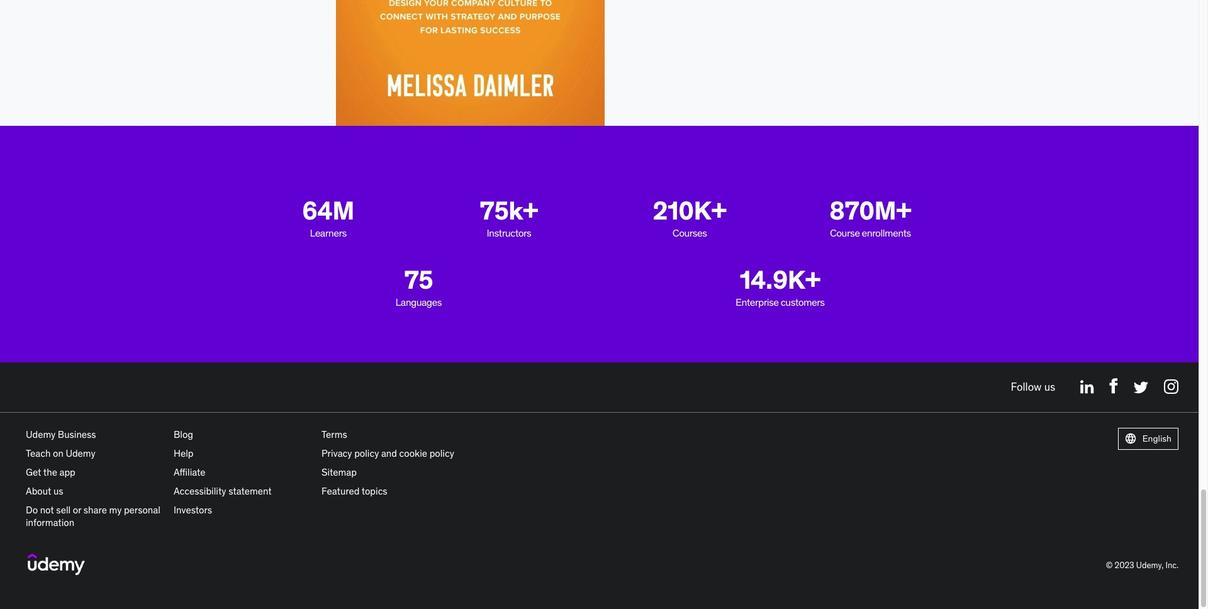 Task type: describe. For each thing, give the bounding box(es) containing it.
14.9k+ enterprise customers
[[736, 265, 825, 309]]

udemy business
[[26, 428, 96, 440]]

accessibility
[[174, 485, 226, 497]]

help link
[[174, 447, 194, 459]]

cookie
[[399, 447, 427, 459]]

follow
[[1011, 380, 1042, 394]]

about us
[[26, 485, 63, 497]]

64m
[[302, 195, 354, 227]]

blog
[[174, 428, 193, 440]]

1 vertical spatial udemy
[[66, 447, 95, 459]]

get the app
[[26, 466, 75, 478]]

the
[[43, 466, 57, 478]]

udemy image
[[28, 554, 85, 575]]

my
[[109, 504, 122, 516]]

870m+ course enrollments
[[830, 195, 912, 239]]

do not sell or share my personal information
[[26, 504, 160, 529]]

sitemap
[[322, 466, 357, 478]]

instructors
[[487, 227, 532, 239]]

210k+ courses
[[653, 195, 727, 239]]

and
[[381, 447, 397, 459]]

facebook button image
[[1110, 378, 1119, 394]]

0 horizontal spatial udemy
[[26, 428, 56, 440]]

75
[[404, 265, 433, 296]]

us for about us
[[54, 485, 63, 497]]

sitemap link
[[322, 466, 357, 478]]

on
[[53, 447, 63, 459]]

us for follow us
[[1045, 380, 1056, 394]]

accessibility statement
[[174, 485, 272, 497]]

or
[[73, 504, 81, 516]]

affiliate
[[174, 466, 206, 478]]

privacy policy and cookie policy link
[[322, 447, 454, 459]]

customers
[[781, 296, 825, 309]]

get the app link
[[26, 466, 75, 478]]

870m+
[[830, 195, 912, 227]]

terms link
[[322, 428, 347, 440]]

teach
[[26, 447, 51, 459]]

75k+
[[480, 195, 538, 227]]

featured topics
[[322, 485, 388, 497]]

information
[[26, 517, 74, 529]]

sell
[[56, 504, 71, 516]]

©
[[1107, 560, 1113, 571]]



Task type: locate. For each thing, give the bounding box(es) containing it.
instagram button image
[[1165, 379, 1179, 394]]

1 vertical spatial us
[[54, 485, 63, 497]]

0 vertical spatial udemy
[[26, 428, 56, 440]]

75k+ instructors
[[480, 195, 538, 239]]

inc.
[[1166, 560, 1179, 571]]

languages
[[396, 296, 442, 309]]

privacy
[[322, 447, 352, 459]]

0 vertical spatial us
[[1045, 380, 1056, 394]]

course
[[830, 227, 860, 239]]

topics
[[362, 485, 388, 497]]

featured topics link
[[322, 485, 388, 497]]

us
[[1045, 380, 1056, 394], [54, 485, 63, 497]]

do not sell or share my personal information link
[[26, 504, 160, 529]]

teach on udemy link
[[26, 447, 95, 459]]

udemy business link
[[26, 428, 96, 440]]

follow us
[[1011, 380, 1056, 394]]

2023
[[1115, 560, 1135, 571]]

policy
[[354, 447, 379, 459], [430, 447, 454, 459]]

english button
[[1119, 428, 1179, 450]]

1 horizontal spatial policy
[[430, 447, 454, 459]]

help
[[174, 447, 194, 459]]

enterprise
[[736, 296, 779, 309]]

0 horizontal spatial us
[[54, 485, 63, 497]]

accessibility statement link
[[174, 485, 272, 497]]

not
[[40, 504, 54, 516]]

210k+
[[653, 195, 727, 227]]

about
[[26, 485, 51, 497]]

1 policy from the left
[[354, 447, 379, 459]]

courses
[[673, 227, 707, 239]]

udemy,
[[1137, 560, 1164, 571]]

64m learners
[[302, 195, 354, 239]]

business
[[58, 428, 96, 440]]

1 horizontal spatial us
[[1045, 380, 1056, 394]]

policy left and
[[354, 447, 379, 459]]

1 horizontal spatial udemy
[[66, 447, 95, 459]]

english
[[1143, 433, 1172, 444]]

statement
[[229, 485, 272, 497]]

us up sell
[[54, 485, 63, 497]]

75 languages
[[396, 265, 442, 309]]

share
[[84, 504, 107, 516]]

do
[[26, 504, 38, 516]]

2 policy from the left
[[430, 447, 454, 459]]

linkedin button image
[[1081, 380, 1095, 394]]

udemy up teach
[[26, 428, 56, 440]]

© 2023 udemy, inc.
[[1107, 560, 1179, 571]]

us right follow
[[1045, 380, 1056, 394]]

twitter button image
[[1134, 381, 1150, 394]]

blog link
[[174, 428, 193, 440]]

enrollments
[[862, 227, 911, 239]]

terms
[[322, 428, 347, 440]]

learners
[[310, 227, 347, 239]]

udemy
[[26, 428, 56, 440], [66, 447, 95, 459]]

featured
[[322, 485, 360, 497]]

udemy down business
[[66, 447, 95, 459]]

policy right cookie
[[430, 447, 454, 459]]

about us link
[[26, 485, 63, 497]]

privacy policy and cookie policy
[[322, 447, 454, 459]]

0 horizontal spatial policy
[[354, 447, 379, 459]]

investors link
[[174, 504, 212, 516]]

personal
[[124, 504, 160, 516]]

affiliate link
[[174, 466, 206, 478]]

get
[[26, 466, 41, 478]]

teach on udemy
[[26, 447, 95, 459]]

investors
[[174, 504, 212, 516]]

14.9k+
[[740, 265, 821, 296]]

app
[[59, 466, 75, 478]]



Task type: vqa. For each thing, say whether or not it's contained in the screenshot.
their
no



